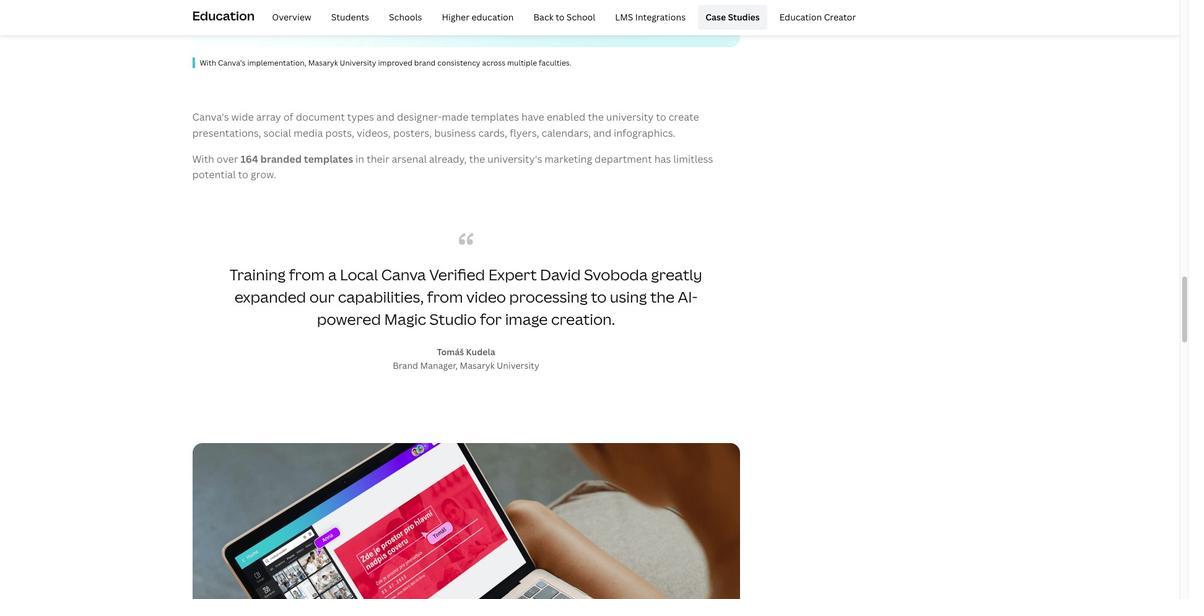 Task type: locate. For each thing, give the bounding box(es) containing it.
the inside canva's wide array of document types and designer-made templates have enabled the university to create presentations, social media posts, videos, posters, business cards, flyers, calendars, and infographics.
[[588, 110, 604, 124]]

templates up cards,
[[471, 110, 519, 124]]

studies
[[728, 11, 760, 23]]

with up potential on the left of page
[[192, 152, 214, 166]]

tomáš
[[437, 346, 464, 358]]

brand
[[393, 360, 418, 371]]

0 vertical spatial the
[[588, 110, 604, 124]]

students link
[[324, 5, 377, 30]]

1 horizontal spatial education
[[780, 11, 822, 23]]

1 horizontal spatial the
[[588, 110, 604, 124]]

infographics.
[[614, 126, 676, 140]]

greatly
[[651, 264, 703, 285]]

2 horizontal spatial the
[[650, 287, 675, 307]]

canva's
[[192, 110, 229, 124]]

the right enabled
[[588, 110, 604, 124]]

to right back at left top
[[556, 11, 565, 23]]

array
[[256, 110, 281, 124]]

the
[[588, 110, 604, 124], [469, 152, 485, 166], [650, 287, 675, 307]]

the inside in their arsenal already, the university's marketing department has limitless potential to grow.
[[469, 152, 485, 166]]

1 vertical spatial the
[[469, 152, 485, 166]]

and down "university"
[[593, 126, 612, 140]]

students
[[331, 11, 369, 23]]

posts,
[[325, 126, 354, 140]]

schools link
[[382, 5, 430, 30]]

a
[[328, 264, 337, 285]]

from up studio on the left
[[427, 287, 463, 307]]

has
[[655, 152, 671, 166]]

videos,
[[357, 126, 391, 140]]

grow.
[[251, 168, 276, 182]]

and up videos,
[[377, 110, 395, 124]]

already,
[[429, 152, 467, 166]]

masaryk right implementation,
[[308, 58, 338, 68]]

education up canva's
[[192, 7, 255, 24]]

0 vertical spatial masaryk
[[308, 58, 338, 68]]

back to school
[[534, 11, 595, 23]]

the left ai-
[[650, 287, 675, 307]]

university inside tomáš kudela brand manager, masaryk university
[[497, 360, 539, 371]]

university down image
[[497, 360, 539, 371]]

have
[[522, 110, 544, 124]]

training
[[230, 264, 286, 285]]

1 horizontal spatial and
[[593, 126, 612, 140]]

1 horizontal spatial masaryk
[[460, 360, 495, 371]]

in their arsenal already, the university's marketing department has limitless potential to grow.
[[192, 152, 713, 182]]

1 vertical spatial masaryk
[[460, 360, 495, 371]]

education
[[192, 7, 255, 24], [780, 11, 822, 23]]

our
[[310, 287, 335, 307]]

1 horizontal spatial from
[[427, 287, 463, 307]]

over
[[217, 152, 238, 166]]

school
[[567, 11, 595, 23]]

and
[[377, 110, 395, 124], [593, 126, 612, 140]]

0 horizontal spatial university
[[340, 58, 376, 68]]

1 vertical spatial with
[[192, 152, 214, 166]]

create
[[669, 110, 699, 124]]

university left improved
[[340, 58, 376, 68]]

case
[[706, 11, 726, 23]]

0 horizontal spatial the
[[469, 152, 485, 166]]

0 horizontal spatial education
[[192, 7, 255, 24]]

svoboda
[[584, 264, 648, 285]]

local
[[340, 264, 378, 285]]

flyers,
[[510, 126, 539, 140]]

to up creation.
[[591, 287, 607, 307]]

university's
[[488, 152, 542, 166]]

david
[[540, 264, 581, 285]]

to down the 164
[[238, 168, 248, 182]]

image
[[505, 309, 548, 329]]

studio
[[430, 309, 477, 329]]

with
[[200, 58, 216, 68], [192, 152, 214, 166]]

case studies link
[[698, 5, 767, 30]]

0 vertical spatial templates
[[471, 110, 519, 124]]

schools
[[389, 11, 422, 23]]

the right already,
[[469, 152, 485, 166]]

education left creator on the right top
[[780, 11, 822, 23]]

from left a
[[289, 264, 325, 285]]

arsenal
[[392, 152, 427, 166]]

templates down posts,
[[304, 152, 353, 166]]

presentations,
[[192, 126, 261, 140]]

higher education link
[[435, 5, 521, 30]]

menu bar
[[260, 5, 864, 30]]

1 vertical spatial templates
[[304, 152, 353, 166]]

brand
[[414, 58, 436, 68]]

0 vertical spatial with
[[200, 58, 216, 68]]

with left canva's
[[200, 58, 216, 68]]

limitless
[[674, 152, 713, 166]]

designer-
[[397, 110, 442, 124]]

1 horizontal spatial university
[[497, 360, 539, 371]]

templates
[[471, 110, 519, 124], [304, 152, 353, 166]]

1 horizontal spatial templates
[[471, 110, 519, 124]]

higher education
[[442, 11, 514, 23]]

higher
[[442, 11, 470, 23]]

0 horizontal spatial and
[[377, 110, 395, 124]]

to inside canva's wide array of document types and designer-made templates have enabled the university to create presentations, social media posts, videos, posters, business cards, flyers, calendars, and infographics.
[[656, 110, 666, 124]]

lms
[[615, 11, 633, 23]]

calendars,
[[542, 126, 591, 140]]

1 vertical spatial university
[[497, 360, 539, 371]]

0 vertical spatial and
[[377, 110, 395, 124]]

to left create
[[656, 110, 666, 124]]

powered
[[317, 309, 381, 329]]

education inside menu bar
[[780, 11, 822, 23]]

0 horizontal spatial templates
[[304, 152, 353, 166]]

masaryk inside tomáš kudela brand manager, masaryk university
[[460, 360, 495, 371]]

1 vertical spatial from
[[427, 287, 463, 307]]

kudela
[[466, 346, 495, 358]]

document
[[296, 110, 345, 124]]

0 vertical spatial from
[[289, 264, 325, 285]]

education for education creator
[[780, 11, 822, 23]]

education for education
[[192, 7, 255, 24]]

overview
[[272, 11, 311, 23]]

0 vertical spatial university
[[340, 58, 376, 68]]

from
[[289, 264, 325, 285], [427, 287, 463, 307]]

2 vertical spatial the
[[650, 287, 675, 307]]

processing
[[509, 287, 588, 307]]

masaryk down kudela
[[460, 360, 495, 371]]

masaryk
[[308, 58, 338, 68], [460, 360, 495, 371]]



Task type: vqa. For each thing, say whether or not it's contained in the screenshot.
'to' within "Canva's wide array of document types and designer-made templates have enabled the university to create presentations, social media posts, videos, posters, business cards, flyers, calendars, and infographics."
yes



Task type: describe. For each thing, give the bounding box(es) containing it.
education
[[472, 11, 514, 23]]

magic
[[384, 309, 426, 329]]

in
[[356, 152, 364, 166]]

menu bar containing overview
[[260, 5, 864, 30]]

quotation mark image
[[459, 233, 474, 245]]

164
[[241, 152, 258, 166]]

improved
[[378, 58, 413, 68]]

overview link
[[265, 5, 319, 30]]

back
[[534, 11, 554, 23]]

to inside training from a local canva verified expert david svoboda greatly expanded our capabilities, from video processing to using the ai- powered magic studio for image creation.
[[591, 287, 607, 307]]

university
[[606, 110, 654, 124]]

integrations
[[635, 11, 686, 23]]

lms integrations link
[[608, 5, 693, 30]]

with for with canva's implementation, masaryk university improved brand consistency across multiple faculties.
[[200, 58, 216, 68]]

0 horizontal spatial from
[[289, 264, 325, 285]]

to inside in their arsenal already, the university's marketing department has limitless potential to grow.
[[238, 168, 248, 182]]

canva
[[381, 264, 426, 285]]

expanded
[[235, 287, 306, 307]]

capabilities,
[[338, 287, 424, 307]]

marketing
[[545, 152, 592, 166]]

with for with over 164 branded templates
[[192, 152, 214, 166]]

posters,
[[393, 126, 432, 140]]

creator
[[824, 11, 856, 23]]

ai-
[[678, 287, 698, 307]]

manager,
[[420, 360, 458, 371]]

using
[[610, 287, 647, 307]]

multiple
[[507, 58, 537, 68]]

of
[[283, 110, 293, 124]]

made
[[442, 110, 469, 124]]

video
[[466, 287, 506, 307]]

with canva's implementation, masaryk university improved brand consistency across multiple faculties.
[[200, 58, 572, 68]]

implementation,
[[247, 58, 306, 68]]

canva's
[[218, 58, 246, 68]]

their
[[367, 152, 389, 166]]

faculties.
[[539, 58, 572, 68]]

department
[[595, 152, 652, 166]]

education creator link
[[772, 5, 864, 30]]

verified
[[429, 264, 485, 285]]

training from a local canva verified expert david svoboda greatly expanded our capabilities, from video processing to using the ai- powered magic studio for image creation.
[[230, 264, 703, 329]]

back to school link
[[526, 5, 603, 30]]

lms integrations
[[615, 11, 686, 23]]

media
[[294, 126, 323, 140]]

tomáš kudela brand manager, masaryk university
[[393, 346, 539, 371]]

consistency
[[437, 58, 480, 68]]

with over 164 branded templates
[[192, 152, 353, 166]]

creation.
[[551, 309, 615, 329]]

across
[[482, 58, 506, 68]]

the inside training from a local canva verified expert david svoboda greatly expanded our capabilities, from video processing to using the ai- powered magic studio for image creation.
[[650, 287, 675, 307]]

potential
[[192, 168, 236, 182]]

1 vertical spatial and
[[593, 126, 612, 140]]

business
[[434, 126, 476, 140]]

wide
[[231, 110, 254, 124]]

for
[[480, 309, 502, 329]]

social
[[264, 126, 291, 140]]

branded
[[261, 152, 302, 166]]

education creator
[[780, 11, 856, 23]]

enabled
[[547, 110, 586, 124]]

types
[[347, 110, 374, 124]]

templates inside canva's wide array of document types and designer-made templates have enabled the university to create presentations, social media posts, videos, posters, business cards, flyers, calendars, and infographics.
[[471, 110, 519, 124]]

0 horizontal spatial masaryk
[[308, 58, 338, 68]]

canva's wide array of document types and designer-made templates have enabled the university to create presentations, social media posts, videos, posters, business cards, flyers, calendars, and infographics.
[[192, 110, 699, 140]]

expert
[[489, 264, 537, 285]]

cards,
[[478, 126, 507, 140]]

case studies
[[706, 11, 760, 23]]



